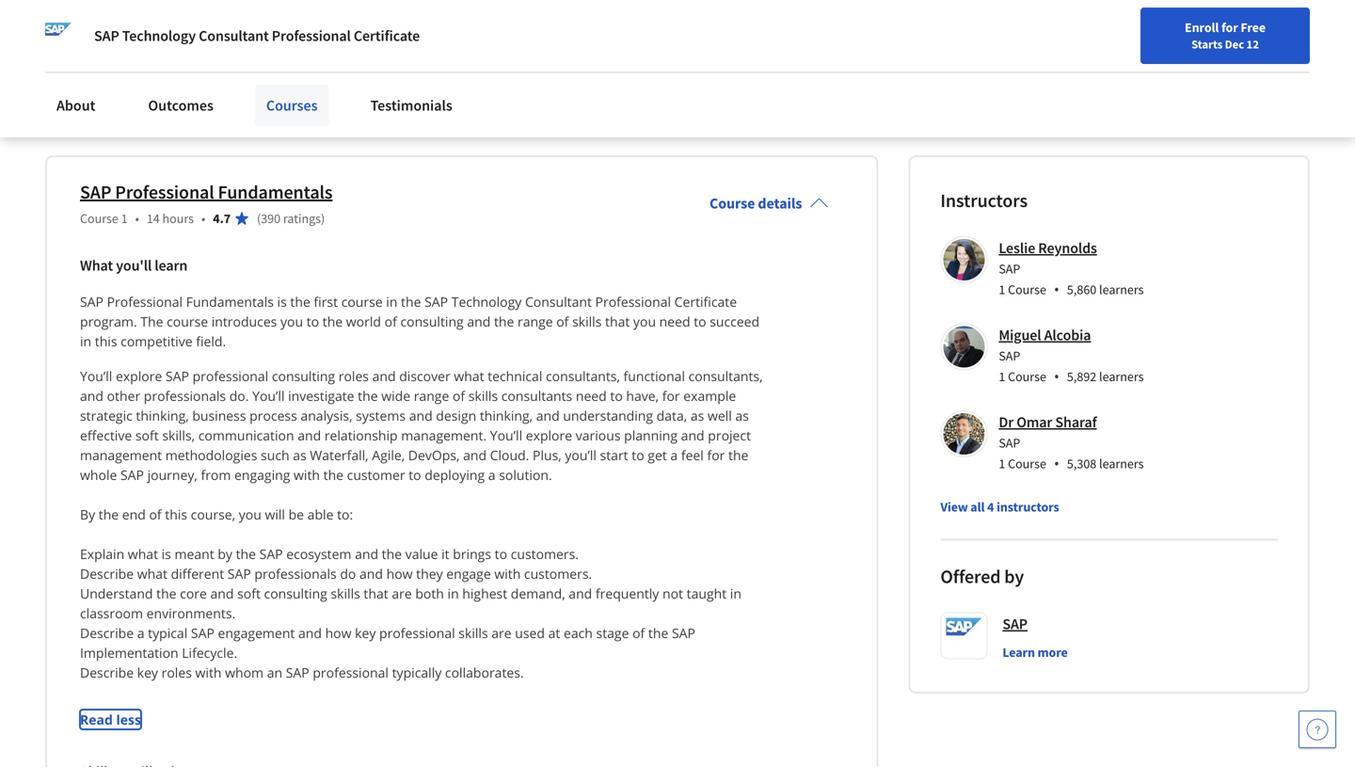 Task type: vqa. For each thing, say whether or not it's contained in the screenshot.
the you're
no



Task type: locate. For each thing, give the bounding box(es) containing it.
as right the such
[[293, 446, 307, 464]]

0 vertical spatial that
[[605, 313, 630, 330]]

1 vertical spatial more
[[1038, 644, 1068, 661]]

world
[[346, 313, 381, 330]]

a down cloud.
[[488, 466, 496, 484]]

technology up technical
[[452, 293, 522, 311]]

testimonials
[[371, 96, 453, 115]]

4.7
[[213, 210, 231, 227]]

of up design
[[453, 387, 465, 405]]

by left the sap.
[[478, 55, 493, 74]]

1 vertical spatial is
[[162, 545, 171, 563]]

• left 5,892 on the right
[[1055, 366, 1060, 386]]

0 horizontal spatial professionals
[[144, 387, 226, 405]]

learners inside miguel alcobia sap 1 course • 5,892 learners
[[1100, 368, 1145, 385]]

professional up functional
[[596, 293, 671, 311]]

skills inside sap professional fundamentals is the first course in the sap technology consultant professional certificate program. the course introduces you to the world of consulting and the range of skills that you need to succeed in this competitive field.
[[573, 313, 602, 330]]

sap up the on at the left top
[[342, 33, 367, 52]]

course down omar
[[1009, 455, 1047, 472]]

0 vertical spatial by
[[478, 55, 493, 74]]

0 horizontal spatial are
[[392, 585, 412, 603]]

sap down management
[[120, 466, 144, 484]]

course up world
[[342, 293, 383, 311]]

1 inside dr omar sharaf sap 1 course • 5,308 learners
[[999, 455, 1006, 472]]

learners right 5,860
[[1100, 281, 1145, 298]]

course inside leslie reynolds sap 1 course • 5,860 learners
[[1009, 281, 1047, 298]]

stage
[[597, 624, 629, 642]]

1 inside miguel alcobia sap 1 course • 5,892 learners
[[999, 368, 1006, 385]]

1 horizontal spatial with
[[294, 466, 320, 484]]

and inside launch your career in the high-demand field of sap consulting. build the consulting skills successful companies are looking for through tailored training and hands-on projects designed by sap. no experience or degree required to enroll.
[[274, 55, 298, 74]]

by right meant
[[218, 545, 233, 563]]

of up 'consultants'
[[557, 313, 569, 330]]

0 vertical spatial soft
[[135, 426, 159, 444]]

1 horizontal spatial key
[[355, 624, 376, 642]]

2 horizontal spatial a
[[671, 446, 678, 464]]

0 vertical spatial fundamentals
[[218, 180, 333, 204]]

for up dec
[[1222, 19, 1239, 36]]

course down miguel
[[1009, 368, 1047, 385]]

0 vertical spatial more
[[81, 105, 116, 123]]

the right the build
[[478, 33, 499, 52]]

0 horizontal spatial this
[[95, 332, 117, 350]]

1 down dr
[[999, 455, 1006, 472]]

to:
[[337, 506, 353, 523]]

read left the 'less'
[[80, 711, 113, 729]]

1 vertical spatial technology
[[452, 293, 522, 311]]

roles down lifecycle.
[[162, 664, 192, 682]]

(
[[257, 210, 261, 227]]

0 vertical spatial professionals
[[144, 387, 226, 405]]

1 horizontal spatial technology
[[452, 293, 522, 311]]

with down waterfall,
[[294, 466, 320, 484]]

miguel alcobia sap 1 course • 5,892 learners
[[999, 326, 1145, 386]]

technology up through
[[122, 26, 196, 45]]

skills up "collaborates."
[[459, 624, 488, 642]]

read more
[[45, 105, 116, 123]]

more
[[81, 105, 116, 123], [1038, 644, 1068, 661]]

1 horizontal spatial range
[[518, 313, 553, 330]]

0 vertical spatial range
[[518, 313, 553, 330]]

sap professional fundamentals link
[[80, 180, 333, 204]]

the up technical
[[494, 313, 514, 330]]

key down implementation
[[137, 664, 158, 682]]

1 horizontal spatial read
[[80, 711, 113, 729]]

skills up design
[[469, 387, 498, 405]]

methodologies
[[165, 446, 257, 464]]

dr
[[999, 413, 1014, 432]]

what up design
[[454, 367, 485, 385]]

are left both
[[392, 585, 412, 603]]

value
[[406, 545, 438, 563]]

no
[[526, 55, 544, 74]]

sap down will
[[260, 545, 283, 563]]

2 describe from the top
[[80, 624, 134, 642]]

by
[[478, 55, 493, 74], [218, 545, 233, 563], [1005, 565, 1025, 588]]

professional up typically at bottom left
[[380, 624, 455, 642]]

2 vertical spatial professional
[[313, 664, 389, 682]]

strategic
[[80, 407, 133, 425]]

1 horizontal spatial by
[[478, 55, 493, 74]]

learners for reynolds
[[1100, 281, 1145, 298]]

with
[[294, 466, 320, 484], [495, 565, 521, 583], [195, 664, 222, 682]]

1 vertical spatial that
[[364, 585, 389, 603]]

be
[[289, 506, 304, 523]]

0 horizontal spatial consultant
[[199, 26, 269, 45]]

by inside you'll explore sap professional consulting roles and discover what technical consultants, functional consultants, and other professionals do. you'll investigate the wide range of skills consultants need to have, for example strategic thinking, business process analysis, systems and design thinking, and understanding data, as well as effective soft skills, communication and relationship management. you'll explore various planning and project management methodologies such as waterfall, agile, devops, and cloud. plus, you'll start to get a feel for the whole sap journey, from engaging with the customer to deploying a solution. by the end of this course, you will be able to: explain what is meant by the sap ecosystem and the value it brings to customers. describe what different sap professionals do and how they engage with customers. understand the core and soft consulting skills that are both in highest demand, and frequently not taught in classroom environments. describe a typical sap engagement and how key professional skills are used at each stage of the sap implementation lifecycle. describe key roles with whom an sap professional typically collaborates.
[[218, 545, 233, 563]]

read inside read more button
[[45, 105, 78, 123]]

thinking, up skills,
[[136, 407, 189, 425]]

meant
[[175, 545, 214, 563]]

course inside miguel alcobia sap 1 course • 5,892 learners
[[1009, 368, 1047, 385]]

as
[[691, 407, 705, 425], [736, 407, 749, 425], [293, 446, 307, 464]]

1 vertical spatial consultant
[[525, 293, 592, 311]]

well
[[708, 407, 732, 425]]

1 learners from the top
[[1100, 281, 1145, 298]]

key down do
[[355, 624, 376, 642]]

describe
[[80, 565, 134, 583], [80, 624, 134, 642], [80, 664, 134, 682]]

• inside leslie reynolds sap 1 course • 5,860 learners
[[1055, 279, 1060, 299]]

menu item
[[1016, 19, 1137, 80]]

1 horizontal spatial a
[[488, 466, 496, 484]]

hours
[[162, 210, 194, 227]]

professional up hands-
[[272, 26, 351, 45]]

outcomes
[[148, 96, 214, 115]]

typical
[[148, 624, 188, 642]]

consulting.
[[370, 33, 439, 52]]

1 horizontal spatial professionals
[[255, 565, 337, 583]]

2 learners from the top
[[1100, 368, 1145, 385]]

leslie
[[999, 239, 1036, 257]]

1 vertical spatial customers.
[[524, 565, 593, 583]]

0 horizontal spatial thinking,
[[136, 407, 189, 425]]

whole
[[80, 466, 117, 484]]

• inside miguel alcobia sap 1 course • 5,892 learners
[[1055, 366, 1060, 386]]

1 vertical spatial certificate
[[675, 293, 737, 311]]

launch your career in the high-demand field of sap consulting. build the consulting skills successful companies are looking for through tailored training and hands-on projects designed by sap. no experience or degree required to enroll.
[[45, 33, 795, 74]]

you inside you'll explore sap professional consulting roles and discover what technical consultants, functional consultants, and other professionals do. you'll investigate the wide range of skills consultants need to have, for example strategic thinking, business process analysis, systems and design thinking, and understanding data, as well as effective soft skills, communication and relationship management. you'll explore various planning and project management methodologies such as waterfall, agile, devops, and cloud. plus, you'll start to get a feel for the whole sap journey, from engaging with the customer to deploying a solution. by the end of this course, you will be able to: explain what is meant by the sap ecosystem and the value it brings to customers. describe what different sap professionals do and how they engage with customers. understand the core and soft consulting skills that are both in highest demand, and frequently not taught in classroom environments. describe a typical sap engagement and how key professional skills are used at each stage of the sap implementation lifecycle. describe key roles with whom an sap professional typically collaborates.
[[239, 506, 262, 523]]

1 vertical spatial learners
[[1100, 368, 1145, 385]]

thinking, down 'consultants'
[[480, 407, 533, 425]]

read for sap professional fundamentals is the first course in the sap technology consultant professional certificate program. the course introduces you to the world of consulting and the range of skills that you need to succeed in this competitive field.
[[80, 711, 113, 729]]

consulting up discover
[[401, 313, 464, 330]]

sap right launch
[[94, 26, 119, 45]]

plus,
[[533, 446, 562, 464]]

are up enroll.
[[744, 33, 764, 52]]

1 down miguel
[[999, 368, 1006, 385]]

design
[[436, 407, 477, 425]]

miguel
[[999, 326, 1042, 345]]

experience
[[547, 55, 616, 74]]

sap
[[94, 26, 119, 45], [342, 33, 367, 52], [80, 180, 111, 204], [999, 260, 1021, 277], [80, 293, 104, 311], [425, 293, 448, 311], [999, 347, 1021, 364], [166, 367, 189, 385], [999, 434, 1021, 451], [120, 466, 144, 484], [260, 545, 283, 563], [228, 565, 251, 583], [1003, 615, 1028, 634], [191, 624, 215, 642], [672, 624, 696, 642], [286, 664, 310, 682]]

0 horizontal spatial that
[[364, 585, 389, 603]]

succeed
[[710, 313, 760, 330]]

1 horizontal spatial consultant
[[525, 293, 592, 311]]

is
[[277, 293, 287, 311], [162, 545, 171, 563]]

is inside you'll explore sap professional consulting roles and discover what technical consultants, functional consultants, and other professionals do. you'll investigate the wide range of skills consultants need to have, for example strategic thinking, business process analysis, systems and design thinking, and understanding data, as well as effective soft skills, communication and relationship management. you'll explore various planning and project management methodologies such as waterfall, agile, devops, and cloud. plus, you'll start to get a feel for the whole sap journey, from engaging with the customer to deploying a solution. by the end of this course, you will be able to: explain what is meant by the sap ecosystem and the value it brings to customers. describe what different sap professionals do and how they engage with customers. understand the core and soft consulting skills that are both in highest demand, and frequently not taught in classroom environments. describe a typical sap engagement and how key professional skills are used at each stage of the sap implementation lifecycle. describe key roles with whom an sap professional typically collaborates.
[[162, 545, 171, 563]]

leslie reynolds image
[[944, 239, 985, 281]]

are left 'used'
[[492, 624, 512, 642]]

to inside launch your career in the high-demand field of sap consulting. build the consulting skills successful companies are looking for through tailored training and hands-on projects designed by sap. no experience or degree required to enroll.
[[738, 55, 751, 74]]

1 vertical spatial fundamentals
[[186, 293, 274, 311]]

read inside the read less button
[[80, 711, 113, 729]]

consulting
[[502, 33, 568, 52], [401, 313, 464, 330], [272, 367, 335, 385], [264, 585, 328, 603]]

courses link
[[255, 85, 329, 126]]

consultant up training
[[199, 26, 269, 45]]

discover
[[399, 367, 451, 385]]

skills inside launch your career in the high-demand field of sap consulting. build the consulting skills successful companies are looking for through tailored training and hands-on projects designed by sap. no experience or degree required to enroll.
[[571, 33, 602, 52]]

1 horizontal spatial is
[[277, 293, 287, 311]]

collaborates.
[[445, 664, 524, 682]]

as right "well"
[[736, 407, 749, 425]]

coursera image
[[23, 15, 142, 45]]

consultants, up the understanding
[[546, 367, 620, 385]]

in right first
[[386, 293, 398, 311]]

need inside sap professional fundamentals is the first course in the sap technology consultant professional certificate program. the course introduces you to the world of consulting and the range of skills that you need to succeed in this competitive field.
[[660, 313, 691, 330]]

learners inside leslie reynolds sap 1 course • 5,860 learners
[[1100, 281, 1145, 298]]

by right offered
[[1005, 565, 1025, 588]]

how down do
[[325, 624, 352, 642]]

sap down dr
[[999, 434, 1021, 451]]

this down program.
[[95, 332, 117, 350]]

to left enroll.
[[738, 55, 751, 74]]

course inside dropdown button
[[710, 194, 755, 213]]

• left 5,860
[[1055, 279, 1060, 299]]

more right learn
[[1038, 644, 1068, 661]]

( 390 ratings )
[[257, 210, 325, 227]]

• for course
[[202, 210, 206, 227]]

dr omar sharaf link
[[999, 413, 1098, 432]]

consultant inside sap professional fundamentals is the first course in the sap technology consultant professional certificate program. the course introduces you to the world of consulting and the range of skills that you need to succeed in this competitive field.
[[525, 293, 592, 311]]

1 vertical spatial a
[[488, 466, 496, 484]]

0 horizontal spatial range
[[414, 387, 449, 405]]

you'll
[[116, 256, 152, 275]]

certificate inside sap professional fundamentals is the first course in the sap technology consultant professional certificate program. the course introduces you to the world of consulting and the range of skills that you need to succeed in this competitive field.
[[675, 293, 737, 311]]

of right field
[[326, 33, 339, 52]]

1 horizontal spatial course
[[342, 293, 383, 311]]

course
[[710, 194, 755, 213], [80, 210, 118, 227], [1009, 281, 1047, 298], [1009, 368, 1047, 385], [1009, 455, 1047, 472]]

consulting up 'investigate'
[[272, 367, 335, 385]]

2 vertical spatial you'll
[[490, 426, 523, 444]]

0 horizontal spatial by
[[218, 545, 233, 563]]

1 vertical spatial how
[[325, 624, 352, 642]]

1 horizontal spatial soft
[[237, 585, 261, 603]]

3 learners from the top
[[1100, 455, 1145, 472]]

0 horizontal spatial certificate
[[354, 26, 420, 45]]

need up functional
[[660, 313, 691, 330]]

and up do
[[355, 545, 379, 563]]

first
[[314, 293, 338, 311]]

0 vertical spatial describe
[[80, 565, 134, 583]]

the up tailored
[[184, 33, 205, 52]]

that
[[605, 313, 630, 330], [364, 585, 389, 603]]

0 horizontal spatial more
[[81, 105, 116, 123]]

certificate up projects
[[354, 26, 420, 45]]

consultants
[[502, 387, 573, 405]]

0 horizontal spatial need
[[576, 387, 607, 405]]

1 vertical spatial key
[[137, 664, 158, 682]]

alcobia
[[1045, 326, 1092, 345]]

1 thinking, from the left
[[136, 407, 189, 425]]

help center image
[[1307, 718, 1330, 741]]

with down lifecycle.
[[195, 664, 222, 682]]

• left 5,308
[[1055, 453, 1060, 474]]

is left first
[[277, 293, 287, 311]]

consultants, up "example" at the bottom right of the page
[[689, 367, 763, 385]]

professional
[[193, 367, 269, 385], [380, 624, 455, 642], [313, 664, 389, 682]]

classroom
[[80, 604, 143, 622]]

you'll up cloud.
[[490, 426, 523, 444]]

customers.
[[511, 545, 579, 563], [524, 565, 593, 583]]

0 vertical spatial a
[[671, 446, 678, 464]]

2 vertical spatial describe
[[80, 664, 134, 682]]

0 horizontal spatial explore
[[116, 367, 162, 385]]

the right meant
[[236, 545, 256, 563]]

functional
[[624, 367, 686, 385]]

0 vertical spatial this
[[95, 332, 117, 350]]

0 vertical spatial need
[[660, 313, 691, 330]]

fundamentals inside sap professional fundamentals is the first course in the sap technology consultant professional certificate program. the course introduces you to the world of consulting and the range of skills that you need to succeed in this competitive field.
[[186, 293, 274, 311]]

0 horizontal spatial how
[[325, 624, 352, 642]]

0 vertical spatial is
[[277, 293, 287, 311]]

engage
[[447, 565, 491, 583]]

to down first
[[307, 313, 319, 330]]

engaging
[[234, 466, 290, 484]]

0 vertical spatial consultant
[[199, 26, 269, 45]]

course details
[[710, 194, 803, 213]]

2 vertical spatial a
[[137, 624, 145, 642]]

1 horizontal spatial need
[[660, 313, 691, 330]]

2 vertical spatial are
[[492, 624, 512, 642]]

• left 14
[[135, 210, 139, 227]]

range up technical
[[518, 313, 553, 330]]

1 vertical spatial are
[[392, 585, 412, 603]]

2 vertical spatial learners
[[1100, 455, 1145, 472]]

0 vertical spatial customers.
[[511, 545, 579, 563]]

• inside dr omar sharaf sap 1 course • 5,308 learners
[[1055, 453, 1060, 474]]

1 vertical spatial you'll
[[252, 387, 285, 405]]

1 horizontal spatial that
[[605, 313, 630, 330]]

0 horizontal spatial you
[[239, 506, 262, 523]]

leslie reynolds sap 1 course • 5,860 learners
[[999, 239, 1145, 299]]

1 vertical spatial by
[[218, 545, 233, 563]]

at
[[549, 624, 561, 642]]

free
[[1241, 19, 1266, 36]]

1 horizontal spatial certificate
[[675, 293, 737, 311]]

•
[[135, 210, 139, 227], [202, 210, 206, 227], [1055, 279, 1060, 299], [1055, 366, 1060, 386], [1055, 453, 1060, 474]]

the up discover
[[401, 293, 421, 311]]

0 horizontal spatial read
[[45, 105, 78, 123]]

sap down "not"
[[672, 624, 696, 642]]

it
[[442, 545, 450, 563]]

1 vertical spatial describe
[[80, 624, 134, 642]]

waterfall,
[[310, 446, 369, 464]]

0 horizontal spatial key
[[137, 664, 158, 682]]

0 horizontal spatial you'll
[[80, 367, 112, 385]]

through
[[116, 55, 167, 74]]

and
[[274, 55, 298, 74], [467, 313, 491, 330], [373, 367, 396, 385], [80, 387, 104, 405], [409, 407, 433, 425], [536, 407, 560, 425], [298, 426, 321, 444], [681, 426, 705, 444], [463, 446, 487, 464], [355, 545, 379, 563], [360, 565, 383, 583], [210, 585, 234, 603], [569, 585, 593, 603], [298, 624, 322, 642]]

1 horizontal spatial consultants,
[[689, 367, 763, 385]]

a up implementation
[[137, 624, 145, 642]]

deploying
[[425, 466, 485, 484]]

0 horizontal spatial course
[[167, 313, 208, 330]]

2 horizontal spatial are
[[744, 33, 764, 52]]

1 vertical spatial this
[[165, 506, 187, 523]]

2 vertical spatial by
[[1005, 565, 1025, 588]]

explore up plus,
[[526, 426, 573, 444]]

• for leslie
[[1055, 279, 1060, 299]]

designed
[[418, 55, 475, 74]]

consulting up no
[[502, 33, 568, 52]]

field.
[[196, 332, 226, 350]]

0 horizontal spatial technology
[[122, 26, 196, 45]]

fundamentals
[[218, 180, 333, 204], [186, 293, 274, 311]]

skills up experience
[[571, 33, 602, 52]]

you'll up process
[[252, 387, 285, 405]]

2 vertical spatial what
[[137, 565, 168, 583]]

dr omar sharaf sap 1 course • 5,308 learners
[[999, 413, 1145, 474]]

None search field
[[268, 12, 579, 49]]

in right taught
[[730, 585, 742, 603]]

will
[[265, 506, 285, 523]]

miguel alcobia link
[[999, 326, 1092, 345]]

0 vertical spatial roles
[[339, 367, 369, 385]]

the left 'value'
[[382, 545, 402, 563]]

learners
[[1100, 281, 1145, 298], [1100, 368, 1145, 385], [1100, 455, 1145, 472]]

consultant up technical
[[525, 293, 592, 311]]

professionals down ecosystem
[[255, 565, 337, 583]]

in
[[169, 33, 181, 52], [386, 293, 398, 311], [80, 332, 91, 350], [448, 585, 459, 603], [730, 585, 742, 603]]

read for launch your career in the high-demand field of sap consulting. build the consulting skills successful companies are looking for through tailored training and hands-on projects designed by sap. no experience or degree required to enroll.
[[45, 105, 78, 123]]

career
[[126, 33, 166, 52]]

range inside you'll explore sap professional consulting roles and discover what technical consultants, functional consultants, and other professionals do. you'll investigate the wide range of skills consultants need to have, for example strategic thinking, business process analysis, systems and design thinking, and understanding data, as well as effective soft skills, communication and relationship management. you'll explore various planning and project management methodologies such as waterfall, agile, devops, and cloud. plus, you'll start to get a feel for the whole sap journey, from engaging with the customer to deploying a solution. by the end of this course, you will be able to: explain what is meant by the sap ecosystem and the value it brings to customers. describe what different sap professionals do and how they engage with customers. understand the core and soft consulting skills that are both in highest demand, and frequently not taught in classroom environments. describe a typical sap engagement and how key professional skills are used at each stage of the sap implementation lifecycle. describe key roles with whom an sap professional typically collaborates.
[[414, 387, 449, 405]]

1 horizontal spatial explore
[[526, 426, 573, 444]]

cloud.
[[490, 446, 530, 464]]

tailored
[[170, 55, 219, 74]]

how down 'value'
[[387, 565, 413, 583]]

what up understand
[[137, 565, 168, 583]]

0 horizontal spatial as
[[293, 446, 307, 464]]

you up functional
[[634, 313, 656, 330]]

explore up other
[[116, 367, 162, 385]]

sap right an
[[286, 664, 310, 682]]

1 vertical spatial need
[[576, 387, 607, 405]]

1 inside leslie reynolds sap 1 course • 5,860 learners
[[999, 281, 1006, 298]]

dec
[[1226, 37, 1245, 52]]

1 horizontal spatial more
[[1038, 644, 1068, 661]]

1 vertical spatial read
[[80, 711, 113, 729]]

core
[[180, 585, 207, 603]]

1 horizontal spatial this
[[165, 506, 187, 523]]



Task type: describe. For each thing, give the bounding box(es) containing it.
sap professional fundamentals
[[80, 180, 333, 204]]

from
[[201, 466, 231, 484]]

course up the what at the left
[[80, 210, 118, 227]]

do.
[[229, 387, 249, 405]]

range inside sap professional fundamentals is the first course in the sap technology consultant professional certificate program. the course introduces you to the world of consulting and the range of skills that you need to succeed in this competitive field.
[[518, 313, 553, 330]]

testimonials link
[[359, 85, 464, 126]]

omar
[[1017, 413, 1053, 432]]

and inside sap professional fundamentals is the first course in the sap technology consultant professional certificate program. the course introduces you to the world of consulting and the range of skills that you need to succeed in this competitive field.
[[467, 313, 491, 330]]

sap right different
[[228, 565, 251, 583]]

agile,
[[372, 446, 405, 464]]

1 vertical spatial with
[[495, 565, 521, 583]]

sap up course 1 • 14 hours •
[[80, 180, 111, 204]]

offered
[[941, 565, 1001, 588]]

390
[[261, 210, 281, 227]]

professional up 14
[[115, 180, 214, 204]]

to left get
[[632, 446, 645, 464]]

such
[[261, 446, 290, 464]]

is inside sap professional fundamentals is the first course in the sap technology consultant professional certificate program. the course introduces you to the world of consulting and the range of skills that you need to succeed in this competitive field.
[[277, 293, 287, 311]]

and down analysis,
[[298, 426, 321, 444]]

1 vertical spatial course
[[167, 313, 208, 330]]

consulting inside sap professional fundamentals is the first course in the sap technology consultant professional certificate program. the course introduces you to the world of consulting and the range of skills that you need to succeed in this competitive field.
[[401, 313, 464, 330]]

sap image
[[45, 23, 72, 49]]

2 horizontal spatial by
[[1005, 565, 1025, 588]]

0 vertical spatial course
[[342, 293, 383, 311]]

they
[[416, 565, 443, 583]]

learners for alcobia
[[1100, 368, 1145, 385]]

1 describe from the top
[[80, 565, 134, 583]]

this inside you'll explore sap professional consulting roles and discover what technical consultants, functional consultants, and other professionals do. you'll investigate the wide range of skills consultants need to have, for example strategic thinking, business process analysis, systems and design thinking, and understanding data, as well as effective soft skills, communication and relationship management. you'll explore various planning and project management methodologies such as waterfall, agile, devops, and cloud. plus, you'll start to get a feel for the whole sap journey, from engaging with the customer to deploying a solution. by the end of this course, you will be able to: explain what is meant by the sap ecosystem and the value it brings to customers. describe what different sap professionals do and how they engage with customers. understand the core and soft consulting skills that are both in highest demand, and frequently not taught in classroom environments. describe a typical sap engagement and how key professional skills are used at each stage of the sap implementation lifecycle. describe key roles with whom an sap professional typically collaborates.
[[165, 506, 187, 523]]

other
[[107, 387, 140, 405]]

explain
[[80, 545, 124, 563]]

for right feel
[[708, 446, 725, 464]]

the
[[141, 313, 163, 330]]

for inside enroll for free starts dec 12
[[1222, 19, 1239, 36]]

project
[[708, 426, 751, 444]]

of right world
[[385, 313, 397, 330]]

systems
[[356, 407, 406, 425]]

competitive
[[121, 332, 193, 350]]

dr omar sharaf image
[[944, 413, 985, 455]]

required
[[682, 55, 735, 74]]

2 horizontal spatial you
[[634, 313, 656, 330]]

ratings
[[283, 210, 321, 227]]

miguel alcobia image
[[944, 326, 985, 368]]

hands-
[[301, 55, 344, 74]]

read less
[[80, 711, 141, 729]]

professional up the
[[107, 293, 183, 311]]

1 vertical spatial what
[[128, 545, 158, 563]]

more for learn more
[[1038, 644, 1068, 661]]

the up systems
[[358, 387, 378, 405]]

devops,
[[408, 446, 460, 464]]

and right core
[[210, 585, 234, 603]]

and up each
[[569, 585, 593, 603]]

)
[[321, 210, 325, 227]]

for inside launch your career in the high-demand field of sap consulting. build the consulting skills successful companies are looking for through tailored training and hands-on projects designed by sap. no experience or degree required to enroll.
[[95, 55, 113, 74]]

and up strategic
[[80, 387, 104, 405]]

do
[[340, 565, 356, 583]]

in right both
[[448, 585, 459, 603]]

that inside you'll explore sap professional consulting roles and discover what technical consultants, functional consultants, and other professionals do. you'll investigate the wide range of skills consultants need to have, for example strategic thinking, business process analysis, systems and design thinking, and understanding data, as well as effective soft skills, communication and relationship management. you'll explore various planning and project management methodologies such as waterfall, agile, devops, and cloud. plus, you'll start to get a feel for the whole sap journey, from engaging with the customer to deploying a solution. by the end of this course, you will be able to: explain what is meant by the sap ecosystem and the value it brings to customers. describe what different sap professionals do and how they engage with customers. understand the core and soft consulting skills that are both in highest demand, and frequently not taught in classroom environments. describe a typical sap engagement and how key professional skills are used at each stage of the sap implementation lifecycle. describe key roles with whom an sap professional typically collaborates.
[[364, 585, 389, 603]]

consulting inside launch your career in the high-demand field of sap consulting. build the consulting skills successful companies are looking for through tailored training and hands-on projects designed by sap. no experience or degree required to enroll.
[[502, 33, 568, 52]]

sap inside miguel alcobia sap 1 course • 5,892 learners
[[999, 347, 1021, 364]]

sap up learn
[[1003, 615, 1028, 634]]

sap inside launch your career in the high-demand field of sap consulting. build the consulting skills successful companies are looking for through tailored training and hands-on projects designed by sap. no experience or degree required to enroll.
[[342, 33, 367, 52]]

business
[[192, 407, 246, 425]]

companies
[[673, 33, 741, 52]]

feel
[[682, 446, 704, 464]]

on
[[344, 55, 361, 74]]

sap inside dr omar sharaf sap 1 course • 5,308 learners
[[999, 434, 1021, 451]]

1 horizontal spatial you'll
[[252, 387, 285, 405]]

used
[[515, 624, 545, 642]]

5,308
[[1068, 455, 1097, 472]]

the left first
[[290, 293, 311, 311]]

1 vertical spatial roles
[[162, 664, 192, 682]]

2 thinking, from the left
[[480, 407, 533, 425]]

course details button
[[695, 168, 844, 239]]

the right by
[[99, 506, 119, 523]]

0 vertical spatial certificate
[[354, 26, 420, 45]]

of right stage
[[633, 624, 645, 642]]

to up the understanding
[[611, 387, 623, 405]]

solution.
[[499, 466, 552, 484]]

0 vertical spatial what
[[454, 367, 485, 385]]

learners inside dr omar sharaf sap 1 course • 5,308 learners
[[1100, 455, 1145, 472]]

sharaf
[[1056, 413, 1098, 432]]

technology inside sap professional fundamentals is the first course in the sap technology consultant professional certificate program. the course introduces you to the world of consulting and the range of skills that you need to succeed in this competitive field.
[[452, 293, 522, 311]]

high-
[[208, 33, 240, 52]]

1 horizontal spatial as
[[691, 407, 705, 425]]

reynolds
[[1039, 239, 1098, 257]]

your
[[95, 33, 123, 52]]

fundamentals for sap professional fundamentals is the first course in the sap technology consultant professional certificate program. the course introduces you to the world of consulting and the range of skills that you need to succeed in this competitive field.
[[186, 293, 274, 311]]

4
[[988, 499, 995, 515]]

learn
[[155, 256, 188, 275]]

data,
[[657, 407, 688, 425]]

journey,
[[147, 466, 198, 484]]

looking
[[45, 55, 92, 74]]

0 vertical spatial professional
[[193, 367, 269, 385]]

1 vertical spatial explore
[[526, 426, 573, 444]]

sap up lifecycle.
[[191, 624, 215, 642]]

learn more
[[1003, 644, 1068, 661]]

2 horizontal spatial you'll
[[490, 426, 523, 444]]

by
[[80, 506, 95, 523]]

the down project
[[729, 446, 749, 464]]

0 vertical spatial with
[[294, 466, 320, 484]]

2 horizontal spatial as
[[736, 407, 749, 425]]

the left core
[[156, 585, 177, 603]]

relationship
[[325, 426, 398, 444]]

launch
[[45, 33, 92, 52]]

whom
[[225, 664, 264, 682]]

0 vertical spatial technology
[[122, 26, 196, 45]]

courses
[[266, 96, 318, 115]]

need inside you'll explore sap professional consulting roles and discover what technical consultants, functional consultants, and other professionals do. you'll investigate the wide range of skills consultants need to have, for example strategic thinking, business process analysis, systems and design thinking, and understanding data, as well as effective soft skills, communication and relationship management. you'll explore various planning and project management methodologies such as waterfall, agile, devops, and cloud. plus, you'll start to get a feel for the whole sap journey, from engaging with the customer to deploying a solution. by the end of this course, you will be able to: explain what is meant by the sap ecosystem and the value it brings to customers. describe what different sap professionals do and how they engage with customers. understand the core and soft consulting skills that are both in highest demand, and frequently not taught in classroom environments. describe a typical sap engagement and how key professional skills are used at each stage of the sap implementation lifecycle. describe key roles with whom an sap professional typically collaborates.
[[576, 387, 607, 405]]

of right end
[[149, 506, 162, 523]]

understanding
[[563, 407, 654, 425]]

process
[[250, 407, 297, 425]]

outcomes link
[[137, 85, 225, 126]]

14
[[147, 210, 160, 227]]

and up feel
[[681, 426, 705, 444]]

build
[[442, 33, 475, 52]]

of inside launch your career in the high-demand field of sap consulting. build the consulting skills successful companies are looking for through tailored training and hands-on projects designed by sap. no experience or degree required to enroll.
[[326, 33, 339, 52]]

and down 'consultants'
[[536, 407, 560, 425]]

and up management.
[[409, 407, 433, 425]]

course 1 • 14 hours •
[[80, 210, 206, 227]]

understand
[[80, 585, 153, 603]]

lifecycle.
[[182, 644, 237, 662]]

0 horizontal spatial with
[[195, 664, 222, 682]]

12
[[1247, 37, 1260, 52]]

sap link
[[1003, 612, 1028, 636]]

the down waterfall,
[[324, 466, 344, 484]]

skills,
[[162, 426, 195, 444]]

1 vertical spatial soft
[[237, 585, 261, 603]]

able
[[308, 506, 334, 523]]

typically
[[392, 664, 442, 682]]

in inside launch your career in the high-demand field of sap consulting. build the consulting skills successful companies are looking for through tailored training and hands-on projects designed by sap. no experience or degree required to enroll.
[[169, 33, 181, 52]]

enroll
[[1185, 19, 1220, 36]]

learn
[[1003, 644, 1036, 661]]

customer
[[347, 466, 405, 484]]

view
[[941, 499, 969, 515]]

1 left 14
[[121, 210, 128, 227]]

this inside sap professional fundamentals is the first course in the sap technology consultant professional certificate program. the course introduces you to the world of consulting and the range of skills that you need to succeed in this competitive field.
[[95, 332, 117, 350]]

planning
[[624, 426, 678, 444]]

and up deploying at the bottom left
[[463, 446, 487, 464]]

5,860
[[1068, 281, 1097, 298]]

environments.
[[147, 604, 236, 622]]

demand
[[240, 33, 292, 52]]

sap inside leslie reynolds sap 1 course • 5,860 learners
[[999, 260, 1021, 277]]

not
[[663, 585, 684, 603]]

each
[[564, 624, 593, 642]]

that inside sap professional fundamentals is the first course in the sap technology consultant professional certificate program. the course introduces you to the world of consulting and the range of skills that you need to succeed in this competitive field.
[[605, 313, 630, 330]]

0 vertical spatial explore
[[116, 367, 162, 385]]

• for miguel
[[1055, 366, 1060, 386]]

and right do
[[360, 565, 383, 583]]

1 horizontal spatial you
[[281, 313, 303, 330]]

are inside launch your career in the high-demand field of sap consulting. build the consulting skills successful companies are looking for through tailored training and hands-on projects designed by sap. no experience or degree required to enroll.
[[744, 33, 764, 52]]

to down devops,
[[409, 466, 421, 484]]

1 horizontal spatial roles
[[339, 367, 369, 385]]

offered by
[[941, 565, 1025, 588]]

about link
[[45, 85, 107, 126]]

all
[[971, 499, 985, 515]]

management.
[[401, 426, 487, 444]]

the down first
[[323, 313, 343, 330]]

1 consultants, from the left
[[546, 367, 620, 385]]

1 vertical spatial professionals
[[255, 565, 337, 583]]

sap up discover
[[425, 293, 448, 311]]

different
[[171, 565, 224, 583]]

3 describe from the top
[[80, 664, 134, 682]]

to left succeed
[[694, 313, 707, 330]]

2 consultants, from the left
[[689, 367, 763, 385]]

by inside launch your career in the high-demand field of sap consulting. build the consulting skills successful companies are looking for through tailored training and hands-on projects designed by sap. no experience or degree required to enroll.
[[478, 55, 493, 74]]

in down program.
[[80, 332, 91, 350]]

more for read more
[[81, 105, 116, 123]]

course inside dr omar sharaf sap 1 course • 5,308 learners
[[1009, 455, 1047, 472]]

sap down the competitive
[[166, 367, 189, 385]]

example
[[684, 387, 737, 405]]

1 vertical spatial professional
[[380, 624, 455, 642]]

details
[[758, 194, 803, 213]]

highest
[[463, 585, 508, 603]]

and up wide
[[373, 367, 396, 385]]

0 vertical spatial key
[[355, 624, 376, 642]]

technical
[[488, 367, 543, 385]]

and right engagement
[[298, 624, 322, 642]]

fundamentals for sap professional fundamentals
[[218, 180, 333, 204]]

0 vertical spatial how
[[387, 565, 413, 583]]

skills down do
[[331, 585, 360, 603]]

to right brings
[[495, 545, 508, 563]]

0 horizontal spatial a
[[137, 624, 145, 642]]

sap up program.
[[80, 293, 104, 311]]

the down "not"
[[649, 624, 669, 642]]

training
[[222, 55, 271, 74]]

or
[[619, 55, 632, 74]]

for up data,
[[663, 387, 680, 405]]

consulting down ecosystem
[[264, 585, 328, 603]]

communication
[[198, 426, 294, 444]]

start
[[600, 446, 629, 464]]



